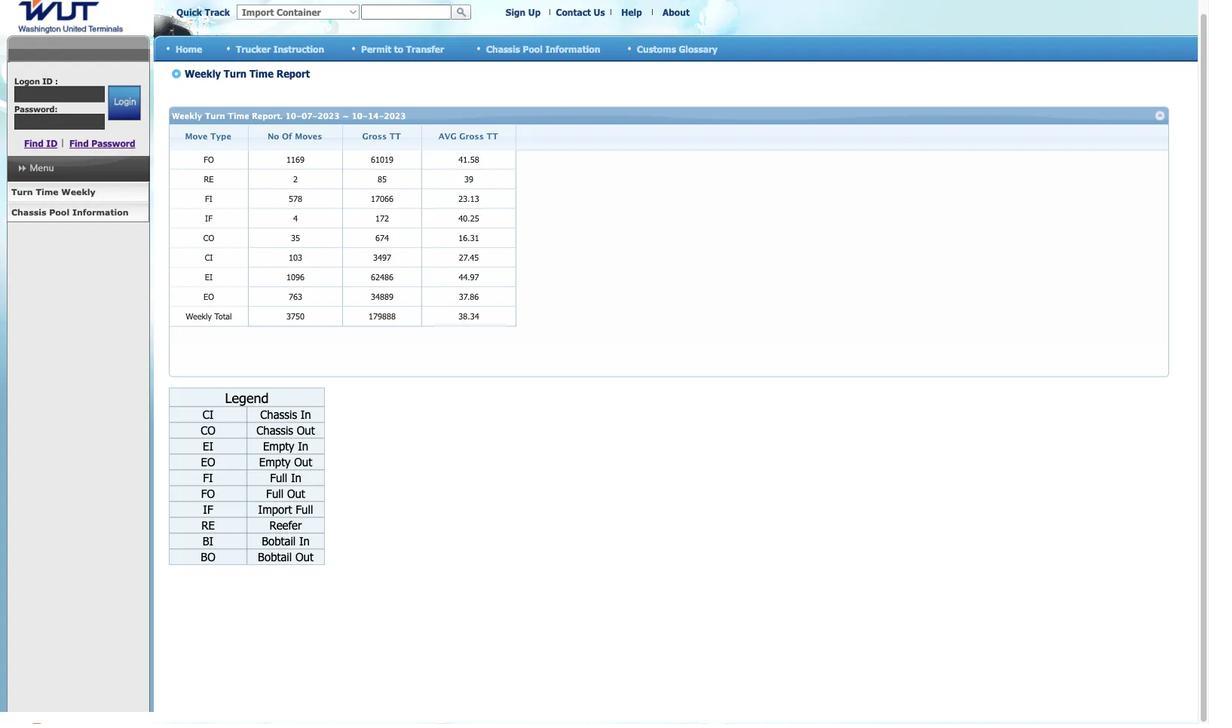 Task type: locate. For each thing, give the bounding box(es) containing it.
find
[[24, 138, 44, 149], [69, 138, 89, 149]]

quick
[[177, 7, 202, 18]]

None text field
[[361, 5, 452, 20]]

login image
[[108, 86, 141, 120]]

find left password
[[69, 138, 89, 149]]

find for find password
[[69, 138, 89, 149]]

id left :
[[42, 76, 53, 86]]

turn
[[11, 187, 33, 197]]

2 find from the left
[[69, 138, 89, 149]]

1 vertical spatial chassis pool information
[[11, 207, 129, 217]]

0 horizontal spatial chassis pool information
[[11, 207, 129, 217]]

chassis down turn
[[11, 207, 46, 217]]

1 vertical spatial information
[[72, 207, 129, 217]]

1 vertical spatial id
[[46, 138, 58, 149]]

0 vertical spatial pool
[[523, 43, 543, 54]]

pool down turn time weekly
[[49, 207, 70, 217]]

sign up link
[[506, 7, 541, 18]]

pool inside chassis pool information link
[[49, 207, 70, 217]]

logon id :
[[14, 76, 58, 86]]

None password field
[[14, 114, 105, 130]]

us
[[594, 7, 605, 18]]

id for find
[[46, 138, 58, 149]]

pool
[[523, 43, 543, 54], [49, 207, 70, 217]]

information down "contact"
[[546, 43, 601, 54]]

chassis down sign
[[487, 43, 521, 54]]

1 vertical spatial chassis
[[11, 207, 46, 217]]

0 vertical spatial id
[[42, 76, 53, 86]]

customs
[[637, 43, 677, 54]]

chassis
[[487, 43, 521, 54], [11, 207, 46, 217]]

1 horizontal spatial find
[[69, 138, 89, 149]]

sign up
[[506, 7, 541, 18]]

find password link
[[69, 138, 135, 149]]

trucker
[[236, 43, 271, 54]]

1 horizontal spatial chassis
[[487, 43, 521, 54]]

None text field
[[14, 86, 105, 102]]

turn time weekly link
[[7, 183, 149, 203]]

1 horizontal spatial information
[[546, 43, 601, 54]]

pool down the up
[[523, 43, 543, 54]]

chassis pool information link
[[7, 203, 149, 223]]

0 horizontal spatial pool
[[49, 207, 70, 217]]

id down password:
[[46, 138, 58, 149]]

permit to transfer
[[361, 43, 444, 54]]

chassis pool information down turn time weekly link
[[11, 207, 129, 217]]

transfer
[[406, 43, 444, 54]]

contact us
[[556, 7, 605, 18]]

id
[[42, 76, 53, 86], [46, 138, 58, 149]]

information
[[546, 43, 601, 54], [72, 207, 129, 217]]

find for find id
[[24, 138, 44, 149]]

0 horizontal spatial chassis
[[11, 207, 46, 217]]

find id link
[[24, 138, 58, 149]]

about
[[663, 7, 690, 18]]

0 vertical spatial chassis
[[487, 43, 521, 54]]

find down password:
[[24, 138, 44, 149]]

:
[[55, 76, 58, 86]]

1 vertical spatial pool
[[49, 207, 70, 217]]

chassis pool information down the up
[[487, 43, 601, 54]]

chassis pool information
[[487, 43, 601, 54], [11, 207, 129, 217]]

information down "weekly" on the top
[[72, 207, 129, 217]]

0 vertical spatial chassis pool information
[[487, 43, 601, 54]]

0 horizontal spatial find
[[24, 138, 44, 149]]

0 vertical spatial information
[[546, 43, 601, 54]]

permit
[[361, 43, 392, 54]]

1 find from the left
[[24, 138, 44, 149]]

time
[[36, 187, 59, 197]]



Task type: vqa. For each thing, say whether or not it's contained in the screenshot.
"eq release (edo) inquiry" link
no



Task type: describe. For each thing, give the bounding box(es) containing it.
password:
[[14, 104, 58, 114]]

1 horizontal spatial chassis pool information
[[487, 43, 601, 54]]

trucker instruction
[[236, 43, 325, 54]]

id for logon
[[42, 76, 53, 86]]

instruction
[[274, 43, 325, 54]]

turn time weekly
[[11, 187, 96, 197]]

to
[[394, 43, 404, 54]]

track
[[205, 7, 230, 18]]

up
[[529, 7, 541, 18]]

about link
[[663, 7, 690, 18]]

weekly
[[61, 187, 96, 197]]

find password
[[69, 138, 135, 149]]

glossary
[[679, 43, 718, 54]]

1 horizontal spatial pool
[[523, 43, 543, 54]]

home
[[176, 43, 202, 54]]

help link
[[622, 7, 642, 18]]

chassis inside chassis pool information link
[[11, 207, 46, 217]]

password
[[92, 138, 135, 149]]

logon
[[14, 76, 40, 86]]

contact
[[556, 7, 591, 18]]

sign
[[506, 7, 526, 18]]

contact us link
[[556, 7, 605, 18]]

help
[[622, 7, 642, 18]]

find id
[[24, 138, 58, 149]]

0 horizontal spatial information
[[72, 207, 129, 217]]

quick track
[[177, 7, 230, 18]]

customs glossary
[[637, 43, 718, 54]]



